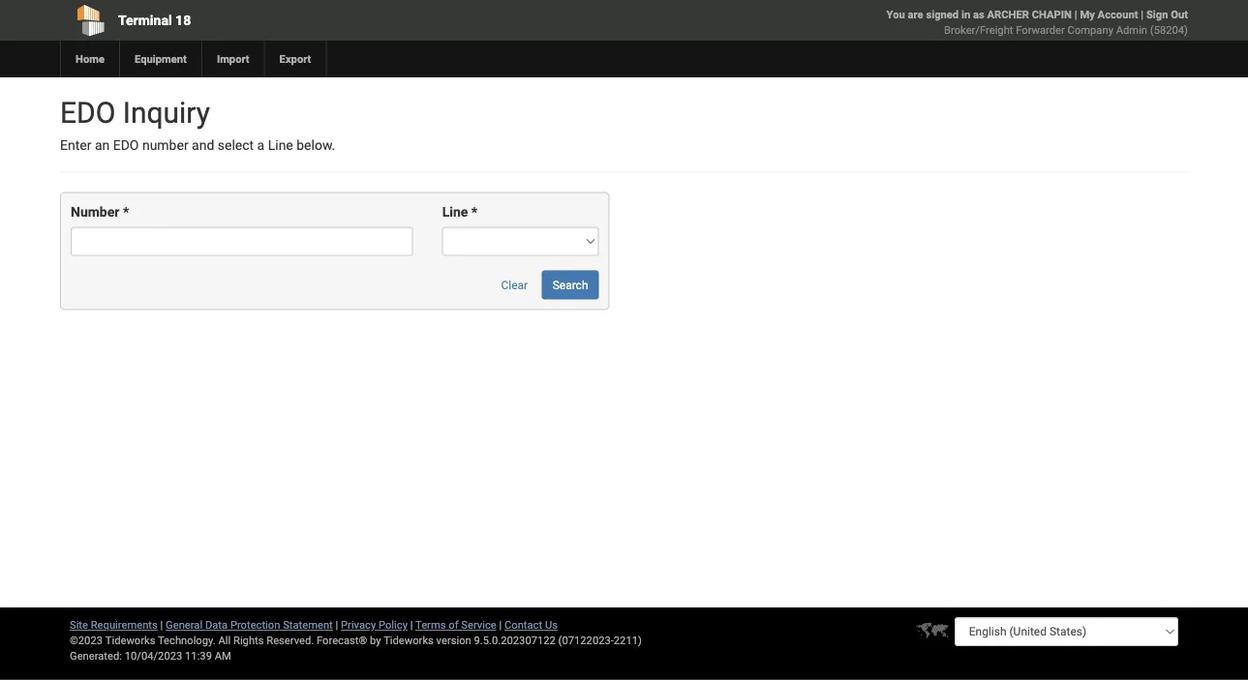 Task type: locate. For each thing, give the bounding box(es) containing it.
search
[[553, 278, 588, 292]]

edo
[[60, 95, 116, 130], [113, 138, 139, 153]]

10/04/2023
[[125, 650, 182, 663]]

(58204)
[[1150, 24, 1188, 36]]

1 horizontal spatial *
[[471, 204, 478, 220]]

2 * from the left
[[471, 204, 478, 220]]

9.5.0.202307122
[[474, 635, 556, 647]]

edo right an
[[113, 138, 139, 153]]

generated:
[[70, 650, 122, 663]]

tideworks
[[384, 635, 434, 647]]

terms of service link
[[415, 619, 497, 632]]

broker/freight
[[944, 24, 1013, 36]]

| left 'sign'
[[1141, 8, 1144, 21]]

equipment link
[[119, 41, 201, 77]]

export
[[279, 53, 311, 65]]

1 vertical spatial line
[[442, 204, 468, 220]]

0 horizontal spatial line
[[268, 138, 293, 153]]

select
[[218, 138, 254, 153]]

a
[[257, 138, 265, 153]]

my
[[1080, 8, 1095, 21]]

terms
[[415, 619, 446, 632]]

technology.
[[158, 635, 216, 647]]

site requirements | general data protection statement | privacy policy | terms of service | contact us ©2023 tideworks technology. all rights reserved. forecast® by tideworks version 9.5.0.202307122 (07122023-2211) generated: 10/04/2023 11:39 am
[[70, 619, 642, 663]]

contact
[[505, 619, 542, 632]]

| up tideworks
[[410, 619, 413, 632]]

my account link
[[1080, 8, 1138, 21]]

sign out link
[[1146, 8, 1188, 21]]

| up 9.5.0.202307122 on the bottom left
[[499, 619, 502, 632]]

1 * from the left
[[123, 204, 129, 220]]

by
[[370, 635, 381, 647]]

clear button
[[491, 271, 539, 300]]

Number * text field
[[71, 227, 413, 256]]

0 vertical spatial line
[[268, 138, 293, 153]]

privacy
[[341, 619, 376, 632]]

forwarder
[[1016, 24, 1065, 36]]

requirements
[[91, 619, 158, 632]]

18
[[175, 12, 191, 28]]

import link
[[201, 41, 264, 77]]

of
[[449, 619, 459, 632]]

contact us link
[[505, 619, 558, 632]]

|
[[1075, 8, 1077, 21], [1141, 8, 1144, 21], [160, 619, 163, 632], [336, 619, 338, 632], [410, 619, 413, 632], [499, 619, 502, 632]]

number *
[[71, 204, 129, 220]]

clear
[[501, 278, 528, 292]]

account
[[1098, 8, 1138, 21]]

inquiry
[[123, 95, 210, 130]]

home link
[[60, 41, 119, 77]]

edo up enter
[[60, 95, 116, 130]]

protection
[[230, 619, 280, 632]]

*
[[123, 204, 129, 220], [471, 204, 478, 220]]

rights
[[233, 635, 264, 647]]

export link
[[264, 41, 326, 77]]

0 horizontal spatial *
[[123, 204, 129, 220]]

terminal
[[118, 12, 172, 28]]

terminal 18 link
[[60, 0, 513, 41]]

signed
[[926, 8, 959, 21]]

general
[[166, 619, 203, 632]]

terminal 18
[[118, 12, 191, 28]]

2211)
[[614, 635, 642, 647]]

equipment
[[135, 53, 187, 65]]

policy
[[379, 619, 408, 632]]

admin
[[1116, 24, 1148, 36]]

line
[[268, 138, 293, 153], [442, 204, 468, 220]]



Task type: describe. For each thing, give the bounding box(es) containing it.
enter
[[60, 138, 91, 153]]

site requirements link
[[70, 619, 158, 632]]

you are signed in as archer chapin | my account | sign out broker/freight forwarder company admin (58204)
[[887, 8, 1188, 36]]

in
[[962, 8, 971, 21]]

(07122023-
[[558, 635, 614, 647]]

edo inquiry enter an edo number and select a line below.
[[60, 95, 335, 153]]

all
[[218, 635, 231, 647]]

| up 'forecast®'
[[336, 619, 338, 632]]

| left general
[[160, 619, 163, 632]]

home
[[76, 53, 105, 65]]

general data protection statement link
[[166, 619, 333, 632]]

are
[[908, 8, 923, 21]]

version
[[436, 635, 471, 647]]

archer
[[987, 8, 1029, 21]]

an
[[95, 138, 110, 153]]

number
[[142, 138, 188, 153]]

| left my
[[1075, 8, 1077, 21]]

number
[[71, 204, 119, 220]]

company
[[1068, 24, 1114, 36]]

and
[[192, 138, 214, 153]]

out
[[1171, 8, 1188, 21]]

us
[[545, 619, 558, 632]]

1 horizontal spatial line
[[442, 204, 468, 220]]

privacy policy link
[[341, 619, 408, 632]]

0 vertical spatial edo
[[60, 95, 116, 130]]

1 vertical spatial edo
[[113, 138, 139, 153]]

you
[[887, 8, 905, 21]]

service
[[461, 619, 497, 632]]

* for line *
[[471, 204, 478, 220]]

forecast®
[[317, 635, 367, 647]]

sign
[[1146, 8, 1168, 21]]

line *
[[442, 204, 478, 220]]

data
[[205, 619, 228, 632]]

reserved.
[[267, 635, 314, 647]]

line inside edo inquiry enter an edo number and select a line below.
[[268, 138, 293, 153]]

©2023 tideworks
[[70, 635, 155, 647]]

search button
[[542, 271, 599, 300]]

chapin
[[1032, 8, 1072, 21]]

site
[[70, 619, 88, 632]]

as
[[973, 8, 985, 21]]

11:39
[[185, 650, 212, 663]]

statement
[[283, 619, 333, 632]]

* for number *
[[123, 204, 129, 220]]

am
[[215, 650, 231, 663]]

import
[[217, 53, 249, 65]]

below.
[[297, 138, 335, 153]]



Task type: vqa. For each thing, say whether or not it's contained in the screenshot.
SELECT
yes



